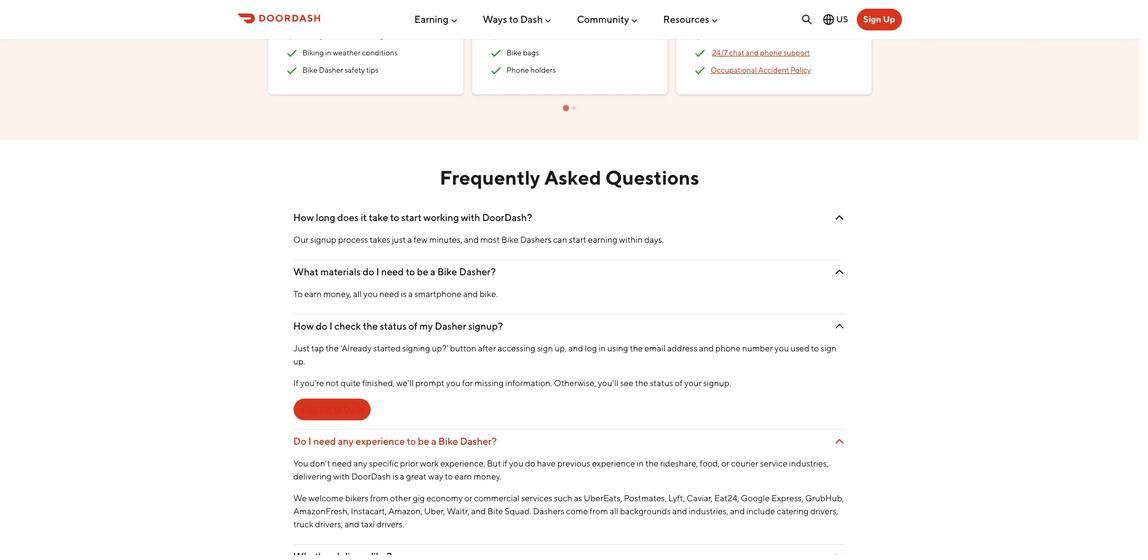 Task type: vqa. For each thing, say whether or not it's contained in the screenshot.
the types
no



Task type: describe. For each thing, give the bounding box(es) containing it.
to inside tips to learn about:
[[285, 10, 292, 19]]

include
[[747, 506, 776, 516]]

chevron down image for doordash?
[[833, 211, 846, 224]]

biking
[[303, 48, 324, 57]]

we'll
[[397, 378, 414, 388]]

if
[[503, 458, 508, 469]]

the right check
[[363, 320, 378, 332]]

check mark image for helmets
[[490, 29, 503, 42]]

log
[[585, 343, 597, 354]]

have
[[537, 458, 556, 469]]

you inside just tap the 'already started signing up?' button after accessing sign up, and log in using the email address and phone number you used to sign up.
[[775, 343, 789, 354]]

bite
[[488, 506, 503, 516]]

how for how long does it take to start working with doordash?
[[294, 212, 314, 223]]

squad.
[[505, 506, 532, 516]]

1 vertical spatial with
[[461, 212, 481, 223]]

sign up to dash link
[[294, 399, 371, 420]]

earn inside you don't need any specific prior work experience. but if you do have previous experience in the rideshare, food, or courier service industries, delivering with doordash is a great way to earn money.
[[455, 471, 472, 482]]

to
[[294, 289, 303, 299]]

a for need
[[431, 266, 436, 278]]

and down lyft,
[[673, 506, 688, 516]]

otherwise,
[[554, 378, 597, 388]]

lyft,
[[669, 493, 685, 503]]

express,
[[772, 493, 804, 503]]

select a slide to show tab list
[[264, 103, 876, 112]]

if
[[294, 378, 299, 388]]

prior
[[400, 458, 419, 469]]

and right up, at the left bottom of the page
[[569, 343, 584, 354]]

2 vertical spatial i
[[309, 436, 312, 447]]

the inside like the below, and more!
[[628, 0, 640, 7]]

0 horizontal spatial of
[[409, 320, 418, 332]]

if you're not quite finished, we'll prompt you for missing information. otherwise, you'll see the status of your signup.
[[294, 378, 732, 388]]

chevron down image
[[833, 435, 846, 448]]

money.
[[474, 471, 502, 482]]

chevron down image for dasher?
[[833, 265, 846, 278]]

1 vertical spatial from
[[590, 506, 608, 516]]

0 vertical spatial experience
[[356, 436, 405, 447]]

any for specific
[[354, 458, 368, 469]]

money,
[[324, 289, 352, 299]]

the right the using
[[630, 343, 643, 354]]

bike up experience.
[[439, 436, 458, 447]]

a for you
[[409, 289, 413, 299]]

check
[[335, 320, 361, 332]]

in inside you don't need any specific prior work experience. but if you do have previous experience in the rideshare, food, or courier service industries, delivering with doordash is a great way to earn money.
[[637, 458, 644, 469]]

bike right most at the left
[[502, 235, 519, 245]]

1 sign from the left
[[538, 343, 553, 354]]

safety
[[345, 66, 365, 74]]

1 vertical spatial do
[[316, 320, 328, 332]]

bike bags
[[507, 48, 541, 57]]

what
[[294, 266, 319, 278]]

safedash
[[713, 31, 745, 40]]

do
[[294, 436, 307, 447]]

after
[[478, 343, 496, 354]]

1 vertical spatial dasher
[[435, 320, 467, 332]]

with inside the know before you go region
[[326, 31, 340, 40]]

conditions
[[362, 48, 398, 57]]

process
[[338, 235, 368, 245]]

phone
[[507, 66, 529, 74]]

like the below, and more!
[[490, 0, 640, 19]]

materials
[[321, 266, 361, 278]]

way
[[428, 471, 444, 482]]

specific
[[369, 458, 399, 469]]

0 vertical spatial i
[[377, 266, 380, 278]]

phone inside the know before you go region
[[761, 48, 783, 57]]

dasher inside the know before you go region
[[319, 66, 343, 74]]

up,
[[555, 343, 567, 354]]

amazonfresh,
[[294, 506, 349, 516]]

check mark image for biking in weather conditions
[[285, 47, 298, 60]]

about:
[[312, 10, 334, 19]]

quite
[[341, 378, 361, 388]]

other
[[390, 493, 411, 503]]

sign for sign up to dash
[[300, 404, 318, 414]]

earning link
[[415, 9, 459, 29]]

amazon,
[[389, 506, 423, 516]]

safedash link
[[713, 31, 745, 40]]

up?'
[[432, 343, 449, 354]]

bike dasher safety tips
[[303, 66, 379, 74]]

or inside you don't need any specific prior work experience. but if you do have previous experience in the rideshare, food, or courier service industries, delivering with doordash is a great way to earn money.
[[722, 458, 730, 469]]

experience inside you don't need any specific prior work experience. but if you do have previous experience in the rideshare, food, or courier service industries, delivering with doordash is a great way to earn money.
[[592, 458, 636, 469]]

doordash?
[[483, 212, 533, 223]]

with inside you don't need any specific prior work experience. but if you do have previous experience in the rideshare, food, or courier service industries, delivering with doordash is a great way to earn money.
[[333, 471, 350, 482]]

frequently
[[440, 165, 541, 189]]

bikers
[[345, 493, 369, 503]]

a inside you don't need any specific prior work experience. but if you do have previous experience in the rideshare, food, or courier service industries, delivering with doordash is a great way to earn money.
[[400, 471, 405, 482]]

dasher? for what materials do i need to be a bike dasher?
[[459, 266, 496, 278]]

waitr,
[[447, 506, 470, 516]]

drivers.
[[377, 519, 405, 530]]

finished,
[[363, 378, 395, 388]]

need down what materials do i need to be a bike dasher?
[[380, 289, 400, 299]]

0 horizontal spatial tips
[[367, 66, 379, 74]]

doordash
[[352, 471, 391, 482]]

industries, inside we welcome bikers from other gig economy or commercial services such as ubereats, postmates, lyft, caviar, eat24, google express, grubhub, amazonfresh, instacart, amazon, uber, waitr, and bite squad. dashers come from all backgrounds and industries, and include catering drivers, truck drivers, and taxi drivers.
[[689, 506, 729, 516]]

'already
[[341, 343, 372, 354]]

or inside we welcome bikers from other gig economy or commercial services such as ubereats, postmates, lyft, caviar, eat24, google express, grubhub, amazonfresh, instacart, amazon, uber, waitr, and bite squad. dashers come from all backgrounds and industries, and include catering drivers, truck drivers, and taxi drivers.
[[465, 493, 473, 503]]

and left taxi
[[345, 519, 360, 530]]

industries, inside you don't need any specific prior work experience. but if you do have previous experience in the rideshare, food, or courier service industries, delivering with doordash is a great way to earn money.
[[790, 458, 829, 469]]

to up helmets
[[509, 13, 519, 25]]

and left bite
[[471, 506, 486, 516]]

few
[[414, 235, 428, 245]]

like
[[615, 0, 627, 7]]

0 horizontal spatial status
[[380, 320, 407, 332]]

working
[[424, 212, 459, 223]]

such
[[554, 493, 573, 503]]

work
[[420, 458, 439, 469]]

bike left bags
[[507, 48, 522, 57]]

postmates,
[[624, 493, 667, 503]]

weather
[[333, 48, 361, 57]]

come
[[567, 506, 588, 516]]

safety
[[303, 31, 324, 40]]

catering
[[777, 506, 809, 516]]

need up the to earn money, all you need is a smartphone and bike.
[[381, 266, 404, 278]]

us
[[837, 14, 849, 24]]

truck
[[294, 519, 314, 530]]

tips to learn about:
[[285, 0, 445, 19]]

the right tap
[[326, 343, 339, 354]]

you don't need any specific prior work experience. but if you do have previous experience in the rideshare, food, or courier service industries, delivering with doordash is a great way to earn money.
[[294, 458, 829, 482]]

as
[[574, 493, 583, 503]]

to inside you don't need any specific prior work experience. but if you do have previous experience in the rideshare, food, or courier service industries, delivering with doordash is a great way to earn money.
[[445, 471, 453, 482]]

our
[[294, 235, 309, 245]]

grubhub,
[[806, 493, 845, 503]]

is inside you don't need any specific prior work experience. but if you do have previous experience in the rideshare, food, or courier service industries, delivering with doordash is a great way to earn money.
[[393, 471, 398, 482]]

bike.
[[480, 289, 498, 299]]

takes
[[370, 235, 391, 245]]

1 vertical spatial of
[[675, 378, 683, 388]]

resources
[[664, 13, 710, 25]]

occupational accident policy
[[711, 66, 812, 74]]

a for experience
[[432, 436, 437, 447]]

experience.
[[441, 458, 486, 469]]

just
[[392, 235, 406, 245]]

0 horizontal spatial from
[[370, 493, 389, 503]]

does
[[338, 212, 359, 223]]

to up the to earn money, all you need is a smartphone and bike.
[[406, 266, 415, 278]]

biking in weather conditions
[[303, 48, 398, 57]]

tips inside tips to learn about:
[[432, 0, 445, 7]]

bike down the biking
[[303, 66, 318, 74]]

most
[[481, 235, 500, 245]]

occupational accident policy link
[[711, 66, 812, 74]]



Task type: locate. For each thing, give the bounding box(es) containing it.
bike
[[341, 31, 356, 40]]

up down not
[[320, 404, 332, 414]]

to up prior
[[407, 436, 416, 447]]

from up instacart,
[[370, 493, 389, 503]]

1 vertical spatial sign
[[300, 404, 318, 414]]

1 horizontal spatial sign
[[821, 343, 837, 354]]

all right money,
[[353, 289, 362, 299]]

is down what materials do i need to be a bike dasher?
[[401, 289, 407, 299]]

1 vertical spatial drivers,
[[315, 519, 343, 530]]

my
[[420, 320, 433, 332]]

up right us
[[884, 14, 896, 24]]

1 horizontal spatial in
[[599, 343, 606, 354]]

check mark image for bike bags
[[490, 47, 503, 60]]

be for experience
[[418, 436, 430, 447]]

or up waitr,
[[465, 493, 473, 503]]

1 vertical spatial industries,
[[689, 506, 729, 516]]

sign for sign up
[[864, 14, 882, 24]]

drivers, down amazonfresh,
[[315, 519, 343, 530]]

0 vertical spatial dash
[[521, 13, 543, 25]]

and left most at the left
[[464, 235, 479, 245]]

minutes,
[[430, 235, 463, 245]]

tips right the safety
[[367, 66, 379, 74]]

start right can
[[569, 235, 587, 245]]

0 vertical spatial is
[[401, 289, 407, 299]]

in inside the know before you go region
[[325, 48, 332, 57]]

24/7
[[713, 48, 728, 57]]

you're
[[300, 378, 324, 388]]

1 vertical spatial start
[[569, 235, 587, 245]]

of left your
[[675, 378, 683, 388]]

support
[[784, 48, 811, 57]]

earning
[[588, 235, 618, 245]]

dashers inside we welcome bikers from other gig economy or commercial services such as ubereats, postmates, lyft, caviar, eat24, google express, grubhub, amazonfresh, instacart, amazon, uber, waitr, and bite squad. dashers come from all backgrounds and industries, and include catering drivers, truck drivers, and taxi drivers.
[[533, 506, 565, 516]]

and
[[513, 10, 526, 19], [746, 48, 759, 57], [464, 235, 479, 245], [463, 289, 478, 299], [569, 343, 584, 354], [700, 343, 714, 354], [471, 506, 486, 516], [673, 506, 688, 516], [731, 506, 745, 516], [345, 519, 360, 530]]

any down sign up to dash link
[[338, 436, 354, 447]]

and left more!
[[513, 10, 526, 19]]

drivers, down grubhub,
[[811, 506, 839, 516]]

1 vertical spatial dash
[[344, 404, 364, 414]]

status
[[380, 320, 407, 332], [650, 378, 674, 388]]

1 horizontal spatial of
[[675, 378, 683, 388]]

the right like
[[628, 0, 640, 7]]

0 horizontal spatial or
[[465, 493, 473, 503]]

2 vertical spatial do
[[525, 458, 536, 469]]

days.
[[645, 235, 664, 245]]

earn right to on the bottom
[[305, 289, 322, 299]]

a down what materials do i need to be a bike dasher?
[[409, 289, 413, 299]]

do right materials
[[363, 266, 375, 278]]

bike
[[507, 48, 522, 57], [303, 66, 318, 74], [502, 235, 519, 245], [438, 266, 457, 278], [439, 436, 458, 447]]

2 horizontal spatial in
[[637, 458, 644, 469]]

1 vertical spatial be
[[418, 436, 430, 447]]

0 horizontal spatial in
[[325, 48, 332, 57]]

0 vertical spatial how
[[294, 212, 314, 223]]

1 vertical spatial status
[[650, 378, 674, 388]]

1 horizontal spatial i
[[330, 320, 333, 332]]

take
[[369, 212, 388, 223]]

just
[[294, 343, 310, 354]]

questions
[[606, 165, 700, 189]]

long
[[316, 212, 336, 223]]

dashers left can
[[521, 235, 552, 245]]

chevron down button
[[294, 545, 846, 555]]

ways to dash link
[[483, 9, 553, 29]]

you left used
[[775, 343, 789, 354]]

occupational
[[711, 66, 757, 74]]

policy
[[791, 66, 812, 74]]

1 horizontal spatial tips
[[432, 0, 445, 7]]

2 horizontal spatial do
[[525, 458, 536, 469]]

a up work
[[432, 436, 437, 447]]

1 vertical spatial i
[[330, 320, 333, 332]]

to
[[285, 10, 292, 19], [509, 13, 519, 25], [390, 212, 400, 223], [406, 266, 415, 278], [812, 343, 820, 354], [334, 404, 342, 414], [407, 436, 416, 447], [445, 471, 453, 482]]

chevron down image inside button
[[833, 550, 846, 555]]

up.
[[294, 356, 306, 367]]

and left bike.
[[463, 289, 478, 299]]

0 horizontal spatial sign
[[300, 404, 318, 414]]

1 vertical spatial up
[[320, 404, 332, 414]]

any inside you don't need any specific prior work experience. but if you do have previous experience in the rideshare, food, or courier service industries, delivering with doordash is a great way to earn money.
[[354, 458, 368, 469]]

is down specific
[[393, 471, 398, 482]]

how for how do i check the status of my dasher signup?
[[294, 320, 314, 332]]

experience up ubereats,
[[592, 458, 636, 469]]

from down ubereats,
[[590, 506, 608, 516]]

chevron down image for signup?
[[833, 320, 846, 333]]

signup.
[[704, 378, 732, 388]]

you inside you don't need any specific prior work experience. but if you do have previous experience in the rideshare, food, or courier service industries, delivering with doordash is a great way to earn money.
[[509, 458, 524, 469]]

email
[[645, 343, 666, 354]]

0 vertical spatial any
[[338, 436, 354, 447]]

0 vertical spatial in
[[325, 48, 332, 57]]

1 vertical spatial in
[[599, 343, 606, 354]]

dash down quite
[[344, 404, 364, 414]]

missing
[[475, 378, 504, 388]]

drivers,
[[811, 506, 839, 516], [315, 519, 343, 530]]

sign
[[864, 14, 882, 24], [300, 404, 318, 414]]

globe line image
[[823, 13, 836, 26]]

any for experience
[[338, 436, 354, 447]]

dasher?
[[459, 266, 496, 278], [460, 436, 497, 447]]

know before you go region
[[264, 0, 1140, 112]]

do inside you don't need any specific prior work experience. but if you do have previous experience in the rideshare, food, or courier service industries, delivering with doordash is a great way to earn money.
[[525, 458, 536, 469]]

i left check
[[330, 320, 333, 332]]

learn
[[294, 10, 311, 19]]

asked
[[545, 165, 602, 189]]

and right chat
[[746, 48, 759, 57]]

don't
[[310, 458, 331, 469]]

1 vertical spatial any
[[354, 458, 368, 469]]

0 vertical spatial with
[[326, 31, 340, 40]]

2 how from the top
[[294, 320, 314, 332]]

be
[[417, 266, 429, 278], [418, 436, 430, 447]]

2 vertical spatial in
[[637, 458, 644, 469]]

1 horizontal spatial status
[[650, 378, 674, 388]]

your
[[685, 378, 702, 388]]

rideshare,
[[661, 458, 699, 469]]

chevron down image
[[833, 211, 846, 224], [833, 265, 846, 278], [833, 320, 846, 333], [833, 550, 846, 555]]

sign down you're
[[300, 404, 318, 414]]

i right do
[[309, 436, 312, 447]]

smartphone
[[415, 289, 462, 299]]

we welcome bikers from other gig economy or commercial services such as ubereats, postmates, lyft, caviar, eat24, google express, grubhub, amazonfresh, instacart, amazon, uber, waitr, and bite squad. dashers come from all backgrounds and industries, and include catering drivers, truck drivers, and taxi drivers.
[[294, 493, 845, 530]]

with left bike
[[326, 31, 340, 40]]

in up postmates,
[[637, 458, 644, 469]]

0 horizontal spatial earn
[[305, 289, 322, 299]]

number
[[743, 343, 773, 354]]

in right log
[[599, 343, 606, 354]]

be for need
[[417, 266, 429, 278]]

dasher? up bike.
[[459, 266, 496, 278]]

0 vertical spatial sign
[[864, 14, 882, 24]]

status left your
[[650, 378, 674, 388]]

to down not
[[334, 404, 342, 414]]

you left for
[[446, 378, 461, 388]]

of left my
[[409, 320, 418, 332]]

24/7 chat and phone support link
[[713, 48, 811, 57]]

sign right us
[[864, 14, 882, 24]]

0 vertical spatial dashers
[[521, 235, 552, 245]]

ways to dash
[[483, 13, 543, 25]]

up inside button
[[884, 14, 896, 24]]

all inside we welcome bikers from other gig economy or commercial services such as ubereats, postmates, lyft, caviar, eat24, google express, grubhub, amazonfresh, instacart, amazon, uber, waitr, and bite squad. dashers come from all backgrounds and industries, and include catering drivers, truck drivers, and taxi drivers.
[[610, 506, 619, 516]]

sign up
[[864, 14, 896, 24]]

to right way
[[445, 471, 453, 482]]

0 vertical spatial tips
[[432, 0, 445, 7]]

1 vertical spatial how
[[294, 320, 314, 332]]

0 horizontal spatial up
[[320, 404, 332, 414]]

0 vertical spatial be
[[417, 266, 429, 278]]

used
[[791, 343, 810, 354]]

a right just
[[408, 235, 412, 245]]

be up work
[[418, 436, 430, 447]]

tap
[[311, 343, 324, 354]]

1 how from the top
[[294, 212, 314, 223]]

to right used
[[812, 343, 820, 354]]

can
[[554, 235, 568, 245]]

0 horizontal spatial is
[[393, 471, 398, 482]]

how long does it take to start working with doordash?
[[294, 212, 533, 223]]

0 vertical spatial earn
[[305, 289, 322, 299]]

4 chevron down image from the top
[[833, 550, 846, 555]]

0 vertical spatial dasher
[[319, 66, 343, 74]]

dashers down services
[[533, 506, 565, 516]]

you right if
[[509, 458, 524, 469]]

1 horizontal spatial sign
[[864, 14, 882, 24]]

a
[[408, 235, 412, 245], [431, 266, 436, 278], [409, 289, 413, 299], [432, 436, 437, 447], [400, 471, 405, 482]]

do left have
[[525, 458, 536, 469]]

phone left number
[[716, 343, 741, 354]]

check mark image
[[1102, 26, 1115, 39], [490, 29, 503, 42], [285, 47, 298, 60], [490, 47, 503, 60], [694, 47, 707, 60]]

a left great
[[400, 471, 405, 482]]

0 horizontal spatial start
[[402, 212, 422, 223]]

1 horizontal spatial earn
[[455, 471, 472, 482]]

to earn money, all you need is a smartphone and bike.
[[294, 289, 502, 299]]

experience up specific
[[356, 436, 405, 447]]

you down what materials do i need to be a bike dasher?
[[364, 289, 378, 299]]

prompt
[[416, 378, 445, 388]]

1 horizontal spatial industries,
[[790, 458, 829, 469]]

1 horizontal spatial or
[[722, 458, 730, 469]]

0 vertical spatial phone
[[761, 48, 783, 57]]

we
[[294, 493, 307, 503]]

sign left up, at the left bottom of the page
[[538, 343, 553, 354]]

bike up smartphone
[[438, 266, 457, 278]]

dasher down weather at the top left of page
[[319, 66, 343, 74]]

0 horizontal spatial industries,
[[689, 506, 729, 516]]

and inside like the below, and more!
[[513, 10, 526, 19]]

to right take
[[390, 212, 400, 223]]

with up our signup process takes just a few minutes, and most bike dashers can start earning within days.
[[461, 212, 481, 223]]

0 horizontal spatial sign
[[538, 343, 553, 354]]

industries, down caviar,
[[689, 506, 729, 516]]

frequently asked questions
[[440, 165, 700, 189]]

community
[[577, 13, 630, 25]]

the right see
[[636, 378, 649, 388]]

up for sign up to dash
[[320, 404, 332, 414]]

a up smartphone
[[431, 266, 436, 278]]

0 vertical spatial of
[[409, 320, 418, 332]]

to inside just tap the 'already started signing up?' button after accessing sign up, and log in using the email address and phone number you used to sign up.
[[812, 343, 820, 354]]

tips
[[432, 0, 445, 7], [367, 66, 379, 74]]

1 horizontal spatial up
[[884, 14, 896, 24]]

3 chevron down image from the top
[[833, 320, 846, 333]]

tips up earning "link"
[[432, 0, 445, 7]]

0 vertical spatial industries,
[[790, 458, 829, 469]]

all
[[353, 289, 362, 299], [610, 506, 619, 516]]

how up 'just'
[[294, 320, 314, 332]]

1 vertical spatial all
[[610, 506, 619, 516]]

need
[[381, 266, 404, 278], [380, 289, 400, 299], [314, 436, 336, 447], [332, 458, 352, 469]]

0 vertical spatial or
[[722, 458, 730, 469]]

1 horizontal spatial dash
[[521, 13, 543, 25]]

dasher right my
[[435, 320, 467, 332]]

and right the address
[[700, 343, 714, 354]]

0 horizontal spatial drivers,
[[315, 519, 343, 530]]

any
[[338, 436, 354, 447], [354, 458, 368, 469]]

services
[[522, 493, 553, 503]]

not
[[326, 378, 339, 388]]

1 vertical spatial or
[[465, 493, 473, 503]]

1 horizontal spatial drivers,
[[811, 506, 839, 516]]

0 horizontal spatial all
[[353, 289, 362, 299]]

dasher? up but
[[460, 436, 497, 447]]

backgrounds
[[620, 506, 671, 516]]

1 vertical spatial phone
[[716, 343, 741, 354]]

in right the biking
[[325, 48, 332, 57]]

industries, right service
[[790, 458, 829, 469]]

welcome
[[309, 493, 344, 503]]

0 vertical spatial start
[[402, 212, 422, 223]]

2 horizontal spatial i
[[377, 266, 380, 278]]

service
[[761, 458, 788, 469]]

for
[[462, 378, 473, 388]]

any up doordash
[[354, 458, 368, 469]]

2 sign from the left
[[821, 343, 837, 354]]

and down the eat24,
[[731, 506, 745, 516]]

gig
[[413, 493, 425, 503]]

start up few
[[402, 212, 422, 223]]

1 horizontal spatial dasher
[[435, 320, 467, 332]]

0 horizontal spatial dash
[[344, 404, 364, 414]]

resources link
[[664, 9, 720, 29]]

1 horizontal spatial do
[[363, 266, 375, 278]]

dasher? for do i need any experience to be a bike dasher?
[[460, 436, 497, 447]]

the left rideshare,
[[646, 458, 659, 469]]

1 vertical spatial tips
[[367, 66, 379, 74]]

be up smartphone
[[417, 266, 429, 278]]

0 horizontal spatial dasher
[[319, 66, 343, 74]]

1 vertical spatial dasher?
[[460, 436, 497, 447]]

1 chevron down image from the top
[[833, 211, 846, 224]]

0 vertical spatial status
[[380, 320, 407, 332]]

0 vertical spatial do
[[363, 266, 375, 278]]

or right food,
[[722, 458, 730, 469]]

how left long
[[294, 212, 314, 223]]

1 horizontal spatial experience
[[592, 458, 636, 469]]

2 vertical spatial with
[[333, 471, 350, 482]]

1 horizontal spatial from
[[590, 506, 608, 516]]

started
[[374, 343, 401, 354]]

0 vertical spatial all
[[353, 289, 362, 299]]

the inside you don't need any specific prior work experience. but if you do have previous experience in the rideshare, food, or courier service industries, delivering with doordash is a great way to earn money.
[[646, 458, 659, 469]]

accessing
[[498, 343, 536, 354]]

sign right used
[[821, 343, 837, 354]]

1 vertical spatial earn
[[455, 471, 472, 482]]

to left 'learn'
[[285, 10, 292, 19]]

up for sign up
[[884, 14, 896, 24]]

phone inside just tap the 'already started signing up?' button after accessing sign up, and log in using the email address and phone number you used to sign up.
[[716, 343, 741, 354]]

1 horizontal spatial start
[[569, 235, 587, 245]]

24/7 chat and phone support
[[713, 48, 811, 57]]

0 vertical spatial dasher?
[[459, 266, 496, 278]]

phone holders
[[507, 66, 556, 74]]

do up tap
[[316, 320, 328, 332]]

0 horizontal spatial do
[[316, 320, 328, 332]]

0 horizontal spatial phone
[[716, 343, 741, 354]]

community link
[[577, 9, 639, 29]]

1 horizontal spatial is
[[401, 289, 407, 299]]

0 vertical spatial up
[[884, 14, 896, 24]]

need right the 'don't'
[[332, 458, 352, 469]]

you'll
[[598, 378, 619, 388]]

sign inside button
[[864, 14, 882, 24]]

delivering
[[294, 471, 332, 482]]

with up "bikers"
[[333, 471, 350, 482]]

previous
[[558, 458, 591, 469]]

1 vertical spatial dashers
[[533, 506, 565, 516]]

check mark image
[[285, 29, 298, 42], [694, 29, 707, 42], [898, 29, 911, 42], [285, 64, 298, 77], [490, 64, 503, 77], [694, 64, 707, 77]]

1 horizontal spatial phone
[[761, 48, 783, 57]]

status up started
[[380, 320, 407, 332]]

taxi
[[361, 519, 375, 530]]

sign up to dash
[[300, 404, 364, 414]]

0 horizontal spatial experience
[[356, 436, 405, 447]]

within
[[620, 235, 643, 245]]

earn down experience.
[[455, 471, 472, 482]]

all down ubereats,
[[610, 506, 619, 516]]

chat
[[730, 48, 745, 57]]

0 horizontal spatial i
[[309, 436, 312, 447]]

1 horizontal spatial all
[[610, 506, 619, 516]]

in inside just tap the 'already started signing up?' button after accessing sign up, and log in using the email address and phone number you used to sign up.
[[599, 343, 606, 354]]

instacart,
[[351, 506, 387, 516]]

ubereats,
[[584, 493, 623, 503]]

phone up accident
[[761, 48, 783, 57]]

0 vertical spatial from
[[370, 493, 389, 503]]

1 vertical spatial is
[[393, 471, 398, 482]]

need inside you don't need any specific prior work experience. but if you do have previous experience in the rideshare, food, or courier service industries, delivering with doordash is a great way to earn money.
[[332, 458, 352, 469]]

need up the 'don't'
[[314, 436, 336, 447]]

the
[[628, 0, 640, 7], [363, 320, 378, 332], [326, 343, 339, 354], [630, 343, 643, 354], [636, 378, 649, 388], [646, 458, 659, 469]]

dash up helmets
[[521, 13, 543, 25]]

helmets
[[507, 31, 536, 40]]

1 vertical spatial experience
[[592, 458, 636, 469]]

dashers
[[521, 235, 552, 245], [533, 506, 565, 516]]

see
[[621, 378, 634, 388]]

more!
[[527, 10, 547, 19]]

2 chevron down image from the top
[[833, 265, 846, 278]]

i up the to earn money, all you need is a smartphone and bike.
[[377, 266, 380, 278]]



